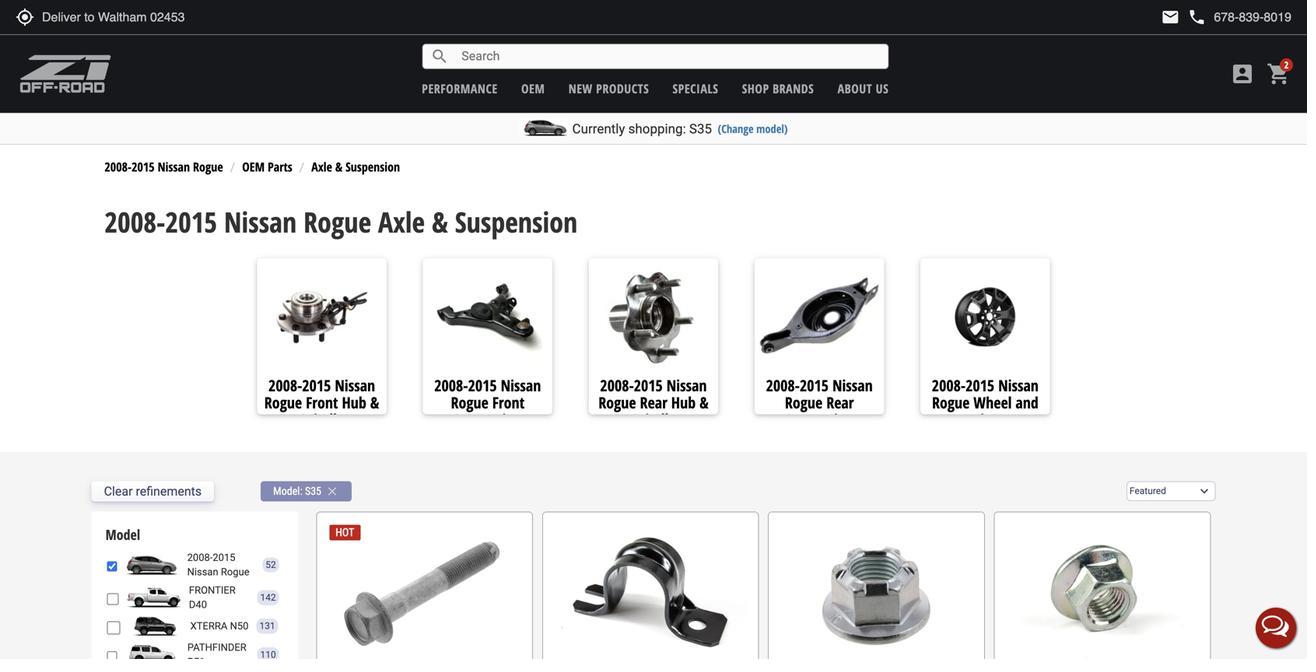 Task type: locate. For each thing, give the bounding box(es) containing it.
s35 left close
[[305, 485, 322, 498]]

2008-2015 nissan rogue rear suspension
[[767, 375, 873, 430]]

2008-2015 nissan rogue link
[[105, 158, 223, 175]]

clear
[[104, 484, 133, 499]]

nissan inside 2008-2015 nissan rogue front suspension
[[501, 375, 541, 396]]

new products
[[569, 80, 649, 97]]

xterra
[[190, 620, 228, 632]]

rogue
[[193, 158, 223, 175], [304, 203, 371, 241], [265, 392, 302, 413], [451, 392, 489, 413], [599, 392, 637, 413], [785, 392, 823, 413], [933, 392, 970, 413], [221, 566, 250, 578]]

front inside 2008-2015 nissan rogue front hub & spindle
[[306, 392, 338, 413]]

oem left new
[[522, 80, 545, 97]]

mail phone
[[1162, 8, 1207, 26]]

nissan for the "2008-2015 nissan rogue front suspension" link
[[501, 375, 541, 396]]

account_box link
[[1227, 62, 1260, 86]]

nissan inside 2008-2015 nissan rogue
[[187, 566, 219, 578]]

2015 inside "2008-2015 nissan rogue rear suspension"
[[800, 375, 829, 396]]

rear
[[640, 392, 668, 413], [827, 392, 854, 413]]

shopping:
[[629, 121, 686, 137]]

nissan for 2008-2015 nissan rogue wheel and tire link
[[999, 375, 1039, 396]]

axle
[[312, 158, 332, 175], [378, 203, 425, 241]]

nissan xterra n50 2005 2006 2007 2008 2009 2010 2011 2012 2013 2014 2015 vq40de 4.0l s se x pro-4x offroad z1 off-road image
[[124, 616, 187, 637]]

2 hub from the left
[[672, 392, 696, 413]]

0 horizontal spatial rear
[[640, 392, 668, 413]]

2 spindle from the left
[[632, 409, 676, 430]]

1 horizontal spatial front
[[493, 392, 525, 413]]

rogue inside 2008-2015 nissan rogue front suspension
[[451, 392, 489, 413]]

1 horizontal spatial hub
[[672, 392, 696, 413]]

0 horizontal spatial s35
[[305, 485, 322, 498]]

1 vertical spatial s35
[[305, 485, 322, 498]]

rogue for 2008-2015 nissan rogue wheel and tire link
[[933, 392, 970, 413]]

2008- inside 2008-2015 nissan rogue front hub & spindle
[[269, 375, 302, 396]]

1 hub from the left
[[342, 392, 367, 413]]

0 vertical spatial s35
[[690, 121, 712, 137]]

2008-2015 nissan rogue rear hub & spindle link
[[589, 375, 719, 430]]

spindle inside 2008-2015 nissan rogue front hub & spindle
[[300, 409, 344, 430]]

performance link
[[422, 80, 498, 97]]

2015 inside 2008-2015 nissan rogue wheel and tire
[[966, 375, 995, 396]]

nissan inside 2008-2015 nissan rogue wheel and tire
[[999, 375, 1039, 396]]

axle right parts
[[312, 158, 332, 175]]

hub inside 2008-2015 nissan rogue rear hub & spindle
[[672, 392, 696, 413]]

nissan inside "2008-2015 nissan rogue rear suspension"
[[833, 375, 873, 396]]

2008- inside "2008-2015 nissan rogue rear suspension"
[[767, 375, 800, 396]]

0 horizontal spatial spindle
[[300, 409, 344, 430]]

s35 left (change
[[690, 121, 712, 137]]

2008-
[[105, 158, 132, 175], [105, 203, 165, 241], [269, 375, 302, 396], [435, 375, 468, 396], [601, 375, 634, 396], [767, 375, 800, 396], [933, 375, 966, 396], [187, 552, 213, 564]]

rogue for 2008-2015 nissan rogue link at the top
[[193, 158, 223, 175]]

2008- inside 2008-2015 nissan rogue
[[187, 552, 213, 564]]

wheel
[[974, 392, 1012, 413]]

clear refinements button
[[92, 481, 214, 502]]

2015 inside 2008-2015 nissan rogue rear hub & spindle
[[634, 375, 663, 396]]

about
[[838, 80, 873, 97]]

rogue for the "2008-2015 nissan rogue front suspension" link
[[451, 392, 489, 413]]

1 vertical spatial 2008-2015 nissan rogue
[[187, 552, 250, 578]]

1 horizontal spatial spindle
[[632, 409, 676, 430]]

parts
[[268, 158, 293, 175]]

2008- inside 2008-2015 nissan rogue rear hub & spindle
[[601, 375, 634, 396]]

spindle
[[300, 409, 344, 430], [632, 409, 676, 430]]

1 horizontal spatial axle
[[378, 203, 425, 241]]

0 horizontal spatial oem
[[242, 158, 265, 175]]

front
[[306, 392, 338, 413], [493, 392, 525, 413]]

2015 inside 2008-2015 nissan rogue front hub & spindle
[[302, 375, 331, 396]]

axle down axle & suspension link
[[378, 203, 425, 241]]

shopping_cart link
[[1264, 62, 1292, 86]]

oem for oem parts
[[242, 158, 265, 175]]

rogue inside 2008-2015 nissan rogue rear hub & spindle
[[599, 392, 637, 413]]

2008- for 2008-2015 nissan rogue link at the top
[[105, 158, 132, 175]]

rogue inside 2008-2015 nissan rogue front hub & spindle
[[265, 392, 302, 413]]

None checkbox
[[107, 560, 117, 573], [107, 593, 119, 606], [107, 621, 120, 635], [107, 560, 117, 573], [107, 593, 119, 606], [107, 621, 120, 635]]

oem link
[[522, 80, 545, 97]]

suspension inside 2008-2015 nissan rogue front suspension
[[454, 409, 522, 430]]

1 rear from the left
[[640, 392, 668, 413]]

model)
[[757, 121, 788, 136]]

rogue for 2008-2015 nissan rogue front hub & spindle link on the bottom left of the page
[[265, 392, 302, 413]]

0 horizontal spatial front
[[306, 392, 338, 413]]

2008-2015 nissan rogue front hub & spindle link
[[257, 375, 387, 430]]

rogue for 2008-2015 nissan rogue rear hub & spindle link
[[599, 392, 637, 413]]

n50
[[230, 620, 249, 632]]

2015
[[132, 158, 155, 175], [165, 203, 217, 241], [302, 375, 331, 396], [468, 375, 497, 396], [634, 375, 663, 396], [800, 375, 829, 396], [966, 375, 995, 396], [213, 552, 236, 564]]

oem left parts
[[242, 158, 265, 175]]

nissan pathfinder r51 2005 2006 2007 2008 2009 2010 2011 2012 vq40de vk56de 4.0l 5.6l s sl sv se le xe z1 off-road image
[[121, 645, 184, 659]]

front inside 2008-2015 nissan rogue front suspension
[[493, 392, 525, 413]]

&
[[335, 158, 343, 175], [432, 203, 448, 241], [370, 392, 379, 413], [700, 392, 709, 413]]

2 front from the left
[[493, 392, 525, 413]]

2008- inside 2008-2015 nissan rogue front suspension
[[435, 375, 468, 396]]

pathfinder r51
[[188, 642, 247, 659]]

z1 motorsports logo image
[[19, 54, 112, 93]]

nissan
[[158, 158, 190, 175], [224, 203, 297, 241], [335, 375, 375, 396], [501, 375, 541, 396], [667, 375, 707, 396], [833, 375, 873, 396], [999, 375, 1039, 396], [187, 566, 219, 578]]

2015 for 2008-2015 nissan rogue link at the top
[[132, 158, 155, 175]]

spindle for rear
[[632, 409, 676, 430]]

0 vertical spatial oem
[[522, 80, 545, 97]]

rogue inside 2008-2015 nissan rogue wheel and tire
[[933, 392, 970, 413]]

2008- inside 2008-2015 nissan rogue wheel and tire
[[933, 375, 966, 396]]

specials link
[[673, 80, 719, 97]]

1 front from the left
[[306, 392, 338, 413]]

suspension
[[346, 158, 400, 175], [455, 203, 578, 241], [454, 409, 522, 430], [786, 409, 854, 430]]

1 spindle from the left
[[300, 409, 344, 430]]

currently shopping: s35 (change model)
[[573, 121, 788, 137]]

None checkbox
[[107, 650, 117, 659]]

2008-2015 nissan rogue wheel and tire
[[933, 375, 1039, 430]]

2008-2015 nissan rogue front suspension link
[[423, 375, 553, 430]]

nissan inside 2008-2015 nissan rogue front hub & spindle
[[335, 375, 375, 396]]

hub inside 2008-2015 nissan rogue front hub & spindle
[[342, 392, 367, 413]]

spindle inside 2008-2015 nissan rogue rear hub & spindle
[[632, 409, 676, 430]]

0 horizontal spatial hub
[[342, 392, 367, 413]]

2008- for 2008-2015 nissan rogue rear hub & spindle link
[[601, 375, 634, 396]]

2008-2015 nissan rogue
[[105, 158, 223, 175], [187, 552, 250, 578]]

142
[[260, 593, 276, 603]]

r51
[[188, 656, 205, 659]]

nissan for 2008-2015 nissan rogue rear hub & spindle link
[[667, 375, 707, 396]]

1 horizontal spatial rear
[[827, 392, 854, 413]]

rear inside 2008-2015 nissan rogue rear hub & spindle
[[640, 392, 668, 413]]

oem for oem link
[[522, 80, 545, 97]]

mail link
[[1162, 8, 1181, 26]]

spindle for front
[[300, 409, 344, 430]]

2015 for the "2008-2015 nissan rogue front suspension" link
[[468, 375, 497, 396]]

1 vertical spatial oem
[[242, 158, 265, 175]]

model
[[106, 526, 140, 545]]

nissan for 2008-2015 nissan rogue front hub & spindle link on the bottom left of the page
[[335, 375, 375, 396]]

2008-2015 nissan rogue rear hub & spindle
[[599, 375, 709, 430]]

2015 for 2008-2015 nissan rogue wheel and tire link
[[966, 375, 995, 396]]

specials
[[673, 80, 719, 97]]

model: s35 close
[[273, 484, 339, 498]]

rogue inside "2008-2015 nissan rogue rear suspension"
[[785, 392, 823, 413]]

nissan inside 2008-2015 nissan rogue rear hub & spindle
[[667, 375, 707, 396]]

about us link
[[838, 80, 889, 97]]

2015 inside 2008-2015 nissan rogue front suspension
[[468, 375, 497, 396]]

refinements
[[136, 484, 202, 499]]

0 vertical spatial axle
[[312, 158, 332, 175]]

2008- for 2008-2015 nissan rogue rear suspension link at the bottom of page
[[767, 375, 800, 396]]

(change model) link
[[718, 121, 788, 136]]

hub
[[342, 392, 367, 413], [672, 392, 696, 413]]

2008- for 2008-2015 nissan rogue front hub & spindle link on the bottom left of the page
[[269, 375, 302, 396]]

2 rear from the left
[[827, 392, 854, 413]]

oem
[[522, 80, 545, 97], [242, 158, 265, 175]]

1 horizontal spatial s35
[[690, 121, 712, 137]]

rear inside "2008-2015 nissan rogue rear suspension"
[[827, 392, 854, 413]]

my_location
[[16, 8, 34, 26]]

1 horizontal spatial oem
[[522, 80, 545, 97]]

s35
[[690, 121, 712, 137], [305, 485, 322, 498]]

2008-2015 nissan rogue axle & suspension
[[105, 203, 578, 241]]



Task type: describe. For each thing, give the bounding box(es) containing it.
rogue inside 2008-2015 nissan rogue
[[221, 566, 250, 578]]

nissan for 2008-2015 nissan rogue link at the top
[[158, 158, 190, 175]]

nissan for 2008-2015 nissan rogue rear suspension link at the bottom of page
[[833, 375, 873, 396]]

new
[[569, 80, 593, 97]]

frontier
[[189, 585, 236, 596]]

shop brands
[[743, 80, 815, 97]]

hub for front
[[342, 392, 367, 413]]

shop brands link
[[743, 80, 815, 97]]

& inside 2008-2015 nissan rogue rear hub & spindle
[[700, 392, 709, 413]]

2008-2015 nissan rogue wheel and tire link
[[921, 375, 1051, 430]]

2008- for 2008-2015 nissan rogue wheel and tire link
[[933, 375, 966, 396]]

xterra n50
[[190, 620, 249, 632]]

rear for suspension
[[827, 392, 854, 413]]

2015 inside 2008-2015 nissan rogue
[[213, 552, 236, 564]]

2008-2015 nissan rogue front hub & spindle
[[265, 375, 379, 430]]

account_box
[[1231, 62, 1256, 86]]

hub for rear
[[672, 392, 696, 413]]

pathfinder
[[188, 642, 247, 653]]

2008- for the "2008-2015 nissan rogue front suspension" link
[[435, 375, 468, 396]]

frontier d40
[[189, 585, 236, 611]]

mail
[[1162, 8, 1181, 26]]

rear for hub
[[640, 392, 668, 413]]

axle & suspension
[[312, 158, 400, 175]]

shopping_cart
[[1267, 62, 1292, 86]]

shop
[[743, 80, 770, 97]]

& inside 2008-2015 nissan rogue front hub & spindle
[[370, 392, 379, 413]]

2008-2015 nissan rogue rear suspension link
[[755, 375, 885, 430]]

rogue for 2008-2015 nissan rogue rear suspension link at the bottom of page
[[785, 392, 823, 413]]

phone
[[1188, 8, 1207, 26]]

0 horizontal spatial axle
[[312, 158, 332, 175]]

suspension inside "2008-2015 nissan rogue rear suspension"
[[786, 409, 854, 430]]

brands
[[773, 80, 815, 97]]

2015 for 2008-2015 nissan rogue rear suspension link at the bottom of page
[[800, 375, 829, 396]]

us
[[876, 80, 889, 97]]

model:
[[273, 485, 303, 498]]

clear refinements
[[104, 484, 202, 499]]

d40
[[189, 599, 207, 611]]

0 vertical spatial 2008-2015 nissan rogue
[[105, 158, 223, 175]]

and
[[1016, 392, 1039, 413]]

2015 for 2008-2015 nissan rogue rear hub & spindle link
[[634, 375, 663, 396]]

about us
[[838, 80, 889, 97]]

2008-2015 nissan rogue front suspension
[[435, 375, 541, 430]]

front for suspension
[[493, 392, 525, 413]]

search
[[431, 47, 449, 66]]

new products link
[[569, 80, 649, 97]]

131
[[260, 621, 275, 632]]

currently
[[573, 121, 625, 137]]

oem parts link
[[242, 158, 293, 175]]

1 vertical spatial axle
[[378, 203, 425, 241]]

oem parts
[[242, 158, 293, 175]]

front for hub
[[306, 392, 338, 413]]

tire
[[974, 409, 997, 430]]

(change
[[718, 121, 754, 136]]

s35 inside the model: s35 close
[[305, 485, 322, 498]]

52
[[266, 560, 276, 571]]

performance
[[422, 80, 498, 97]]

axle & suspension link
[[312, 158, 400, 175]]

products
[[596, 80, 649, 97]]

nissan rogue s35 2008 2009 2010 2011 2012 2013 2014 2015 qr25de 2.5l s sl sv z1 off-road image
[[121, 555, 183, 575]]

close
[[325, 484, 339, 498]]

nissan frontier d40 2005 2006 2007 2008 2009 2010 2011 2012 2013 2014 2015 2016 2017 2018 2019 2020 2021 vq40de vq38dd qr25de 4.0l 3.8l 2.5l s se sl sv le xe pro-4x offroad z1 off-road image
[[123, 588, 185, 608]]

Search search field
[[449, 44, 888, 68]]

phone link
[[1188, 8, 1292, 26]]

2015 for 2008-2015 nissan rogue front hub & spindle link on the bottom left of the page
[[302, 375, 331, 396]]



Task type: vqa. For each thing, say whether or not it's contained in the screenshot.
internal
no



